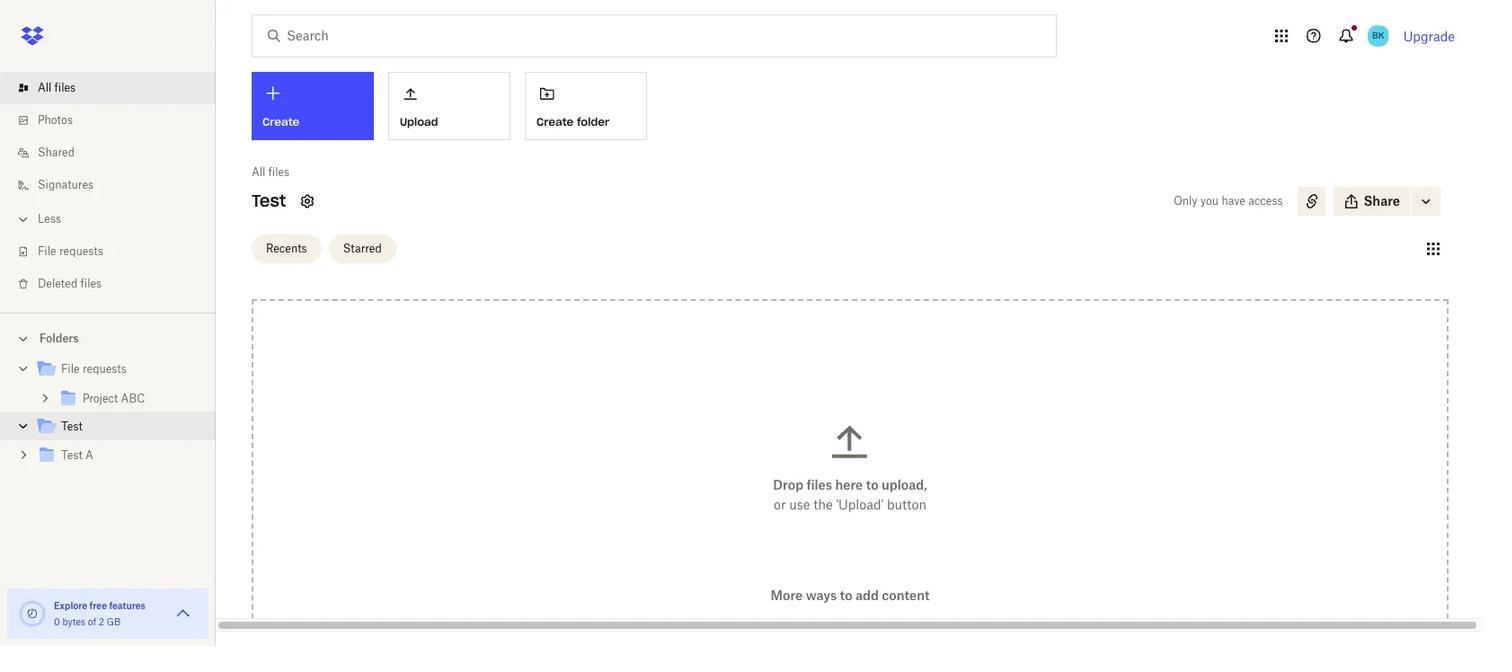 Task type: locate. For each thing, give the bounding box(es) containing it.
starred
[[343, 241, 382, 255]]

all files link
[[14, 72, 216, 104], [252, 164, 290, 182]]

file requests
[[38, 245, 103, 258], [61, 362, 127, 376]]

create inside popup button
[[263, 115, 300, 129]]

2 vertical spatial test
[[61, 449, 83, 462]]

0 vertical spatial all files link
[[14, 72, 216, 104]]

use
[[790, 497, 811, 512]]

features
[[109, 601, 146, 611]]

all
[[38, 81, 52, 94], [252, 165, 266, 179]]

file down folders
[[61, 362, 80, 376]]

requests up project
[[83, 362, 127, 376]]

shared
[[38, 146, 75, 159]]

1 vertical spatial all files
[[252, 165, 290, 179]]

files up the
[[807, 477, 833, 493]]

0 horizontal spatial all files link
[[14, 72, 216, 104]]

deleted files link
[[14, 268, 216, 300]]

share
[[1364, 193, 1401, 209]]

requests up deleted files
[[59, 245, 103, 258]]

file
[[38, 245, 56, 258], [61, 362, 80, 376]]

all files up the photos
[[38, 81, 76, 94]]

0 horizontal spatial file
[[38, 245, 56, 258]]

requests
[[59, 245, 103, 258], [83, 362, 127, 376]]

group
[[0, 352, 216, 484]]

0 vertical spatial all
[[38, 81, 52, 94]]

folder settings image
[[297, 191, 319, 212]]

0 horizontal spatial create
[[263, 115, 300, 129]]

to inside drop files here to upload, or use the 'upload' button
[[866, 477, 879, 493]]

create
[[537, 115, 574, 128], [263, 115, 300, 129]]

1 vertical spatial file requests
[[61, 362, 127, 376]]

upgrade
[[1404, 28, 1456, 44]]

only you have access
[[1174, 194, 1284, 208]]

file down less
[[38, 245, 56, 258]]

file requests link
[[14, 236, 216, 268], [36, 358, 201, 382]]

all files up recents
[[252, 165, 290, 179]]

less
[[38, 212, 61, 226]]

create inside button
[[537, 115, 574, 128]]

create for create folder
[[537, 115, 574, 128]]

0 horizontal spatial to
[[840, 588, 853, 603]]

0 vertical spatial requests
[[59, 245, 103, 258]]

0 horizontal spatial all
[[38, 81, 52, 94]]

all inside list item
[[38, 81, 52, 94]]

create up the folder settings image
[[263, 115, 300, 129]]

to
[[866, 477, 879, 493], [840, 588, 853, 603]]

signatures
[[38, 178, 94, 192]]

test
[[252, 191, 286, 211], [61, 420, 83, 433], [61, 449, 83, 462]]

file requests up deleted files
[[38, 245, 103, 258]]

file requests link up deleted files
[[14, 236, 216, 268]]

1 vertical spatial all
[[252, 165, 266, 179]]

have
[[1222, 194, 1246, 208]]

files up the photos
[[54, 81, 76, 94]]

test a link
[[36, 444, 201, 468]]

add
[[856, 588, 879, 603]]

1 horizontal spatial file
[[61, 362, 80, 376]]

0 vertical spatial file requests link
[[14, 236, 216, 268]]

requests inside group
[[83, 362, 127, 376]]

1 horizontal spatial create
[[537, 115, 574, 128]]

all files link up recents
[[252, 164, 290, 182]]

here
[[836, 477, 863, 493]]

create button
[[252, 72, 374, 140]]

gb
[[107, 617, 121, 628]]

to left 'add'
[[840, 588, 853, 603]]

1 horizontal spatial all files link
[[252, 164, 290, 182]]

files inside list item
[[54, 81, 76, 94]]

file requests up project
[[61, 362, 127, 376]]

files down create popup button
[[268, 165, 290, 179]]

1 horizontal spatial to
[[866, 477, 879, 493]]

explore free features 0 bytes of 2 gb
[[54, 601, 146, 628]]

1 horizontal spatial all
[[252, 165, 266, 179]]

0
[[54, 617, 60, 628]]

test a
[[61, 449, 93, 462]]

all up the photos
[[38, 81, 52, 94]]

all files list item
[[0, 72, 216, 104]]

access
[[1249, 194, 1284, 208]]

all files link up shared link on the left
[[14, 72, 216, 104]]

0 vertical spatial file requests
[[38, 245, 103, 258]]

1 vertical spatial file requests link
[[36, 358, 201, 382]]

create left folder
[[537, 115, 574, 128]]

upgrade link
[[1404, 28, 1456, 44]]

0 vertical spatial all files
[[38, 81, 76, 94]]

test up 'test a'
[[61, 420, 83, 433]]

file requests link up the project abc
[[36, 358, 201, 382]]

button
[[887, 497, 927, 512]]

file requests link inside list
[[14, 236, 216, 268]]

less image
[[14, 210, 32, 228]]

bytes
[[62, 617, 85, 628]]

test left a
[[61, 449, 83, 462]]

1 horizontal spatial all files
[[252, 165, 290, 179]]

or
[[774, 497, 786, 512]]

list
[[0, 61, 216, 313]]

drop files here to upload, or use the 'upload' button
[[773, 477, 928, 512]]

create folder
[[537, 115, 610, 128]]

0 vertical spatial to
[[866, 477, 879, 493]]

of
[[88, 617, 96, 628]]

share button
[[1334, 187, 1412, 216]]

file requests link inside group
[[36, 358, 201, 382]]

all files inside all files "link"
[[38, 81, 76, 94]]

all files
[[38, 81, 76, 94], [252, 165, 290, 179]]

create for create
[[263, 115, 300, 129]]

1 vertical spatial requests
[[83, 362, 127, 376]]

project abc
[[83, 392, 145, 405]]

test left the folder settings image
[[252, 191, 286, 211]]

to right 'here'
[[866, 477, 879, 493]]

0 vertical spatial file
[[38, 245, 56, 258]]

0 horizontal spatial all files
[[38, 81, 76, 94]]

1 vertical spatial to
[[840, 588, 853, 603]]

group containing file requests
[[0, 352, 216, 484]]

all up recents button on the left of page
[[252, 165, 266, 179]]

2
[[99, 617, 104, 628]]

files
[[54, 81, 76, 94], [268, 165, 290, 179], [81, 277, 102, 290], [807, 477, 833, 493]]

bk
[[1373, 30, 1385, 41]]

photos
[[38, 113, 73, 127]]

1 vertical spatial file
[[61, 362, 80, 376]]



Task type: vqa. For each thing, say whether or not it's contained in the screenshot.
Folder settings Image at the left of the page
yes



Task type: describe. For each thing, give the bounding box(es) containing it.
quota usage element
[[18, 600, 47, 628]]

folders
[[40, 332, 79, 345]]

starred button
[[329, 234, 396, 263]]

file requests inside list
[[38, 245, 103, 258]]

test link
[[36, 415, 201, 440]]

ways
[[806, 588, 837, 603]]

abc
[[121, 392, 145, 405]]

folders button
[[0, 325, 216, 352]]

create folder button
[[525, 72, 647, 140]]

1 vertical spatial all files link
[[252, 164, 290, 182]]

file inside group
[[61, 362, 80, 376]]

recents button
[[252, 234, 322, 263]]

shared link
[[14, 137, 216, 169]]

only
[[1174, 194, 1198, 208]]

file inside list
[[38, 245, 56, 258]]

free
[[90, 601, 107, 611]]

project abc link
[[58, 388, 201, 412]]

bk button
[[1365, 22, 1393, 50]]

dropbox image
[[14, 18, 50, 54]]

you
[[1201, 194, 1219, 208]]

list containing all files
[[0, 61, 216, 313]]

requests inside list
[[59, 245, 103, 258]]

folder
[[577, 115, 610, 128]]

signatures link
[[14, 169, 216, 201]]

Search in folder "Dropbox" text field
[[287, 26, 1020, 46]]

recents
[[266, 241, 307, 255]]

'upload'
[[837, 497, 884, 512]]

file requests inside group
[[61, 362, 127, 376]]

deleted files
[[38, 277, 102, 290]]

1 vertical spatial test
[[61, 420, 83, 433]]

upload
[[400, 115, 438, 128]]

upload,
[[882, 477, 928, 493]]

explore
[[54, 601, 87, 611]]

more ways to add content
[[771, 588, 930, 603]]

the
[[814, 497, 833, 512]]

content
[[882, 588, 930, 603]]

upload button
[[388, 72, 511, 140]]

photos link
[[14, 104, 216, 137]]

drop
[[773, 477, 804, 493]]

files inside drop files here to upload, or use the 'upload' button
[[807, 477, 833, 493]]

0 vertical spatial test
[[252, 191, 286, 211]]

project
[[83, 392, 118, 405]]

files right deleted
[[81, 277, 102, 290]]

deleted
[[38, 277, 78, 290]]

more
[[771, 588, 803, 603]]

a
[[85, 449, 93, 462]]



